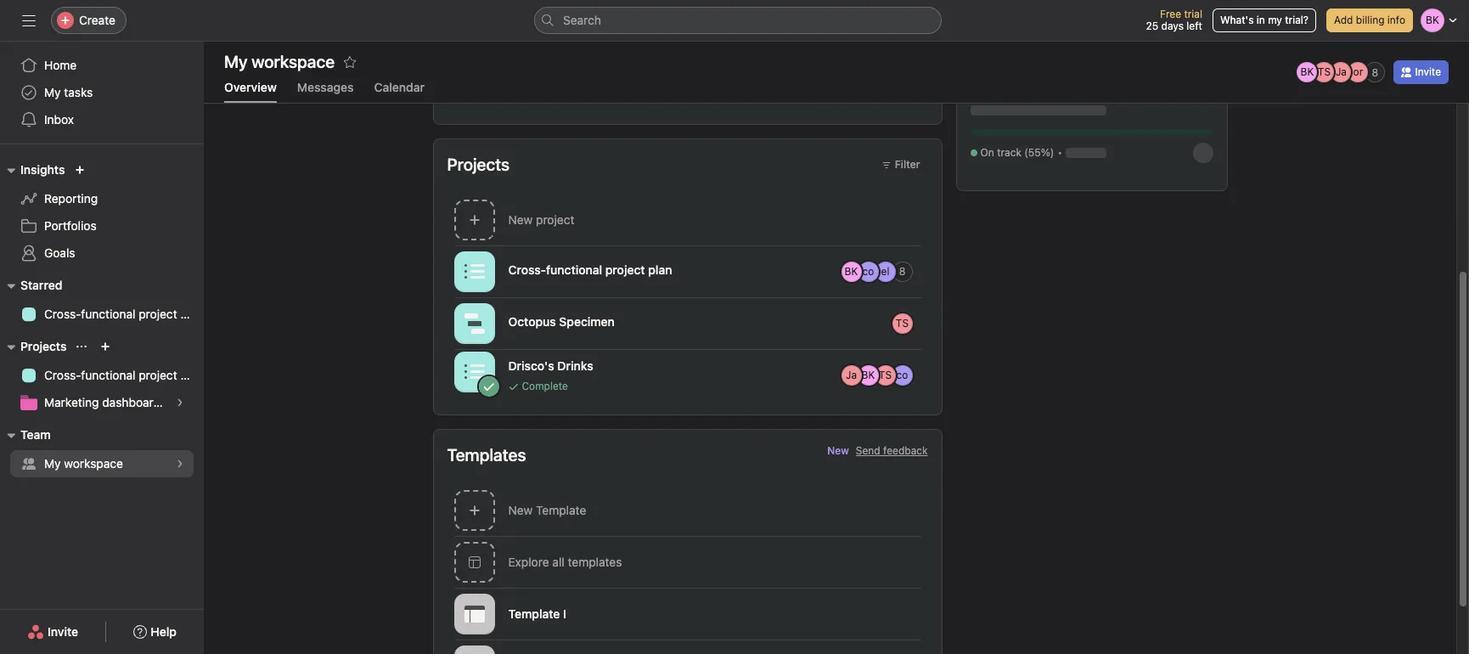 Task type: describe. For each thing, give the bounding box(es) containing it.
add billing info button
[[1327, 8, 1413, 32]]

goals
[[44, 245, 75, 260]]

8 for or
[[1372, 66, 1379, 79]]

0 vertical spatial cross-
[[508, 262, 546, 276]]

track
[[997, 146, 1022, 159]]

octopus specimen
[[508, 314, 615, 328]]

8 for el
[[899, 265, 906, 278]]

projects button
[[0, 336, 67, 357]]

list image
[[464, 261, 485, 282]]

free
[[1160, 8, 1181, 20]]

new image
[[75, 165, 85, 175]]

0 vertical spatial projects
[[447, 155, 510, 174]]

marketing
[[44, 395, 99, 409]]

create button
[[51, 7, 127, 34]]

workspace
[[64, 456, 123, 471]]

my for my workspace
[[44, 456, 61, 471]]

i
[[563, 606, 566, 621]]

1 horizontal spatial bk
[[862, 368, 875, 381]]

•
[[1058, 146, 1063, 159]]

my for my tasks
[[44, 85, 61, 99]]

octopus
[[508, 314, 556, 328]]

specimen
[[559, 314, 615, 328]]

portfolios link
[[10, 212, 194, 240]]

calendar
[[374, 80, 425, 94]]

marketing dashboards link
[[10, 389, 194, 416]]

help button
[[123, 617, 188, 647]]

drisco's drinks
[[508, 358, 593, 372]]

search
[[563, 13, 601, 27]]

hide sidebar image
[[22, 14, 36, 27]]

0 horizontal spatial co
[[863, 265, 874, 277]]

inbox link
[[10, 106, 194, 133]]

cross- inside starred element
[[44, 307, 81, 321]]

cross-functional project plan inside starred element
[[44, 307, 204, 321]]

trial?
[[1285, 14, 1309, 26]]

insights button
[[0, 160, 65, 180]]

messages
[[297, 80, 354, 94]]

in
[[1257, 14, 1265, 26]]

0 vertical spatial cross-functional project plan
[[508, 262, 672, 276]]

new template
[[508, 503, 586, 517]]

new project or portfolio image
[[101, 341, 111, 352]]

my tasks link
[[10, 79, 194, 106]]

complete
[[522, 379, 568, 392]]

dashboards
[[102, 395, 167, 409]]

show options, current sort, top image
[[77, 341, 87, 352]]

global element
[[0, 42, 204, 144]]

help
[[151, 624, 177, 639]]

reporting link
[[10, 185, 194, 212]]

overview
[[224, 80, 277, 94]]

drinks
[[558, 358, 593, 372]]

1 vertical spatial new
[[828, 444, 849, 457]]

starred element
[[0, 270, 204, 331]]

what's
[[1220, 14, 1254, 26]]

new for projects
[[508, 212, 533, 227]]

filter button
[[874, 153, 928, 177]]

overview button
[[224, 80, 277, 103]]

0 horizontal spatial ja
[[846, 368, 857, 381]]

el
[[881, 265, 890, 277]]

reporting
[[44, 191, 98, 206]]

templates
[[568, 555, 622, 569]]

insights element
[[0, 155, 204, 270]]

0 vertical spatial plan
[[648, 262, 672, 276]]

what's in my trial?
[[1220, 14, 1309, 26]]

cross- inside projects element
[[44, 368, 81, 382]]

tasks
[[64, 85, 93, 99]]

functional inside projects element
[[81, 368, 135, 382]]

cross-functional project plan inside projects element
[[44, 368, 204, 382]]

plan inside projects element
[[180, 368, 204, 382]]

2 horizontal spatial ts
[[1318, 65, 1331, 78]]

trial
[[1184, 8, 1203, 20]]

1 vertical spatial invite button
[[16, 617, 89, 647]]

search button
[[534, 7, 942, 34]]

my tasks
[[44, 85, 93, 99]]

send feedback link
[[856, 443, 928, 459]]

home
[[44, 58, 77, 72]]



Task type: locate. For each thing, give the bounding box(es) containing it.
8
[[1372, 66, 1379, 79], [899, 265, 906, 278]]

plan inside starred element
[[180, 307, 204, 321]]

timeline image
[[464, 313, 485, 333]]

1 horizontal spatial invite
[[1415, 65, 1441, 78]]

on track (55%)
[[981, 146, 1054, 159]]

2 cross-functional project plan link from the top
[[10, 362, 204, 389]]

portfolios
[[44, 218, 97, 233]]

info
[[1388, 14, 1406, 26]]

show options image right the "el"
[[921, 265, 935, 278]]

0 vertical spatial invite
[[1415, 65, 1441, 78]]

(55%)
[[1025, 146, 1054, 159]]

add
[[1334, 14, 1353, 26]]

projects up the new project
[[447, 155, 510, 174]]

2 show options image from the top
[[921, 316, 935, 330]]

filter
[[895, 158, 920, 171]]

1 vertical spatial projects
[[20, 339, 67, 353]]

0 horizontal spatial projects
[[20, 339, 67, 353]]

team
[[20, 427, 51, 442]]

cross- down starred
[[44, 307, 81, 321]]

ja
[[1336, 65, 1347, 78], [846, 368, 857, 381]]

0 vertical spatial new
[[508, 212, 533, 227]]

25
[[1146, 20, 1159, 32]]

0 vertical spatial cross-functional project plan link
[[10, 301, 204, 328]]

1 vertical spatial my
[[44, 456, 61, 471]]

functional
[[546, 262, 602, 276], [81, 307, 135, 321], [81, 368, 135, 382]]

functional inside starred element
[[81, 307, 135, 321]]

0 horizontal spatial bk
[[845, 265, 858, 277]]

1 vertical spatial template
[[508, 606, 560, 621]]

new for templates
[[508, 503, 533, 517]]

cross-functional project plan
[[508, 262, 672, 276], [44, 307, 204, 321], [44, 368, 204, 382]]

my
[[44, 85, 61, 99], [44, 456, 61, 471]]

2 vertical spatial ts
[[879, 368, 892, 381]]

drisco's
[[508, 358, 554, 372]]

1 vertical spatial cross-functional project plan link
[[10, 362, 204, 389]]

1 horizontal spatial invite button
[[1394, 60, 1449, 84]]

0 vertical spatial bk
[[1301, 65, 1314, 78]]

bk
[[1301, 65, 1314, 78], [845, 265, 858, 277], [862, 368, 875, 381]]

0 vertical spatial my
[[44, 85, 61, 99]]

messages button
[[297, 80, 354, 103]]

new send feedback
[[828, 444, 928, 457]]

projects
[[447, 155, 510, 174], [20, 339, 67, 353]]

explore
[[508, 555, 549, 569]]

2 vertical spatial cross-
[[44, 368, 81, 382]]

my left tasks
[[44, 85, 61, 99]]

co
[[863, 265, 874, 277], [897, 368, 908, 381]]

show options image
[[921, 368, 935, 382]]

marketing dashboards
[[44, 395, 167, 409]]

1 vertical spatial ts
[[896, 316, 909, 329]]

invite
[[1415, 65, 1441, 78], [48, 624, 78, 639]]

see details, my workspace image
[[175, 459, 185, 469]]

0 vertical spatial co
[[863, 265, 874, 277]]

template i link
[[434, 588, 942, 640]]

feedback
[[883, 444, 928, 457]]

project
[[536, 212, 575, 227], [605, 262, 645, 276], [139, 307, 177, 321], [139, 368, 177, 382]]

0 vertical spatial ts
[[1318, 65, 1331, 78]]

1 horizontal spatial ja
[[1336, 65, 1347, 78]]

send
[[856, 444, 881, 457]]

2 vertical spatial plan
[[180, 368, 204, 382]]

1 vertical spatial cross-
[[44, 307, 81, 321]]

template image
[[464, 603, 485, 624]]

cross- down the new project
[[508, 262, 546, 276]]

0 vertical spatial ja
[[1336, 65, 1347, 78]]

1 show options image from the top
[[921, 265, 935, 278]]

1 vertical spatial bk
[[845, 265, 858, 277]]

1 my from the top
[[44, 85, 61, 99]]

2 vertical spatial cross-functional project plan
[[44, 368, 204, 382]]

what's in my trial? button
[[1213, 8, 1316, 32]]

co left show options image
[[897, 368, 908, 381]]

explore all templates
[[508, 555, 622, 569]]

0 vertical spatial 8
[[1372, 66, 1379, 79]]

template
[[536, 503, 586, 517], [508, 606, 560, 621]]

cross-functional project plan up new project or portfolio image
[[44, 307, 204, 321]]

add to starred image
[[343, 55, 357, 69]]

2 my from the top
[[44, 456, 61, 471]]

1 horizontal spatial projects
[[447, 155, 510, 174]]

8 right or
[[1372, 66, 1379, 79]]

1 cross-functional project plan link from the top
[[10, 301, 204, 328]]

cross-functional project plan up specimen
[[508, 262, 672, 276]]

1 horizontal spatial 8
[[1372, 66, 1379, 79]]

0 horizontal spatial ts
[[879, 368, 892, 381]]

my down the 'team'
[[44, 456, 61, 471]]

plan
[[648, 262, 672, 276], [180, 307, 204, 321], [180, 368, 204, 382]]

cross-functional project plan link inside starred element
[[10, 301, 204, 328]]

cross-functional project plan link up marketing dashboards
[[10, 362, 204, 389]]

8 right the "el"
[[899, 265, 906, 278]]

cross- up the 'marketing' at the left bottom
[[44, 368, 81, 382]]

0 vertical spatial show options image
[[921, 265, 935, 278]]

functional up new project or portfolio image
[[81, 307, 135, 321]]

my inside global "element"
[[44, 85, 61, 99]]

ja left show options image
[[846, 368, 857, 381]]

new
[[508, 212, 533, 227], [828, 444, 849, 457], [508, 503, 533, 517]]

toggle project starred status image
[[622, 316, 632, 327]]

goals link
[[10, 240, 194, 267]]

my workspace
[[224, 52, 335, 71]]

show options image
[[921, 265, 935, 278], [921, 316, 935, 330]]

bk left or
[[1301, 65, 1314, 78]]

functional up octopus specimen
[[546, 262, 602, 276]]

co left the "el"
[[863, 265, 874, 277]]

1 horizontal spatial co
[[897, 368, 908, 381]]

or
[[1354, 65, 1363, 78]]

1 vertical spatial plan
[[180, 307, 204, 321]]

add billing info
[[1334, 14, 1406, 26]]

templates
[[447, 445, 526, 465]]

list image
[[464, 361, 485, 382]]

my
[[1268, 14, 1282, 26]]

free trial 25 days left
[[1146, 8, 1203, 32]]

0 vertical spatial invite button
[[1394, 60, 1449, 84]]

0 vertical spatial functional
[[546, 262, 602, 276]]

cross-functional project plan link
[[10, 301, 204, 328], [10, 362, 204, 389]]

template left i
[[508, 606, 560, 621]]

teams element
[[0, 420, 204, 481]]

my inside teams 'element'
[[44, 456, 61, 471]]

show options image up show options image
[[921, 316, 935, 330]]

0 vertical spatial template
[[536, 503, 586, 517]]

2 horizontal spatial bk
[[1301, 65, 1314, 78]]

invite button
[[1394, 60, 1449, 84], [16, 617, 89, 647]]

template up all
[[536, 503, 586, 517]]

days
[[1162, 20, 1184, 32]]

starred button
[[0, 275, 62, 296]]

1 horizontal spatial ts
[[896, 316, 909, 329]]

projects left show options, current sort, top icon
[[20, 339, 67, 353]]

2 vertical spatial functional
[[81, 368, 135, 382]]

billing
[[1356, 14, 1385, 26]]

show options image for octopus specimen
[[921, 316, 935, 330]]

functional up marketing dashboards
[[81, 368, 135, 382]]

home link
[[10, 52, 194, 79]]

inbox
[[44, 112, 74, 127]]

all
[[552, 555, 565, 569]]

ja left or
[[1336, 65, 1347, 78]]

1 vertical spatial functional
[[81, 307, 135, 321]]

left
[[1187, 20, 1203, 32]]

show options image for cross-functional project plan
[[921, 265, 935, 278]]

insights
[[20, 162, 65, 177]]

projects element
[[0, 331, 204, 420]]

search list box
[[534, 7, 942, 34]]

project inside starred element
[[139, 307, 177, 321]]

new project
[[508, 212, 575, 227]]

calendar button
[[374, 80, 425, 103]]

1 vertical spatial 8
[[899, 265, 906, 278]]

1 vertical spatial cross-functional project plan
[[44, 307, 204, 321]]

cross-
[[508, 262, 546, 276], [44, 307, 81, 321], [44, 368, 81, 382]]

create
[[79, 13, 115, 27]]

1 vertical spatial show options image
[[921, 316, 935, 330]]

0 horizontal spatial 8
[[899, 265, 906, 278]]

1 vertical spatial invite
[[48, 624, 78, 639]]

1 vertical spatial ja
[[846, 368, 857, 381]]

team button
[[0, 425, 51, 445]]

bk left the "el"
[[845, 265, 858, 277]]

0 horizontal spatial invite
[[48, 624, 78, 639]]

cross-functional project plan up dashboards
[[44, 368, 204, 382]]

template i
[[508, 606, 566, 621]]

starred
[[20, 278, 62, 292]]

on
[[981, 146, 994, 159]]

cross-functional project plan link up new project or portfolio image
[[10, 301, 204, 328]]

0 horizontal spatial invite button
[[16, 617, 89, 647]]

bk left show options image
[[862, 368, 875, 381]]

2 vertical spatial bk
[[862, 368, 875, 381]]

my workspace link
[[10, 450, 194, 477]]

projects inside dropdown button
[[20, 339, 67, 353]]

2 vertical spatial new
[[508, 503, 533, 517]]

1 vertical spatial co
[[897, 368, 908, 381]]

my workspace
[[44, 456, 123, 471]]

see details, marketing dashboards image
[[175, 398, 185, 408]]



Task type: vqa. For each thing, say whether or not it's contained in the screenshot.
draft to the left
no



